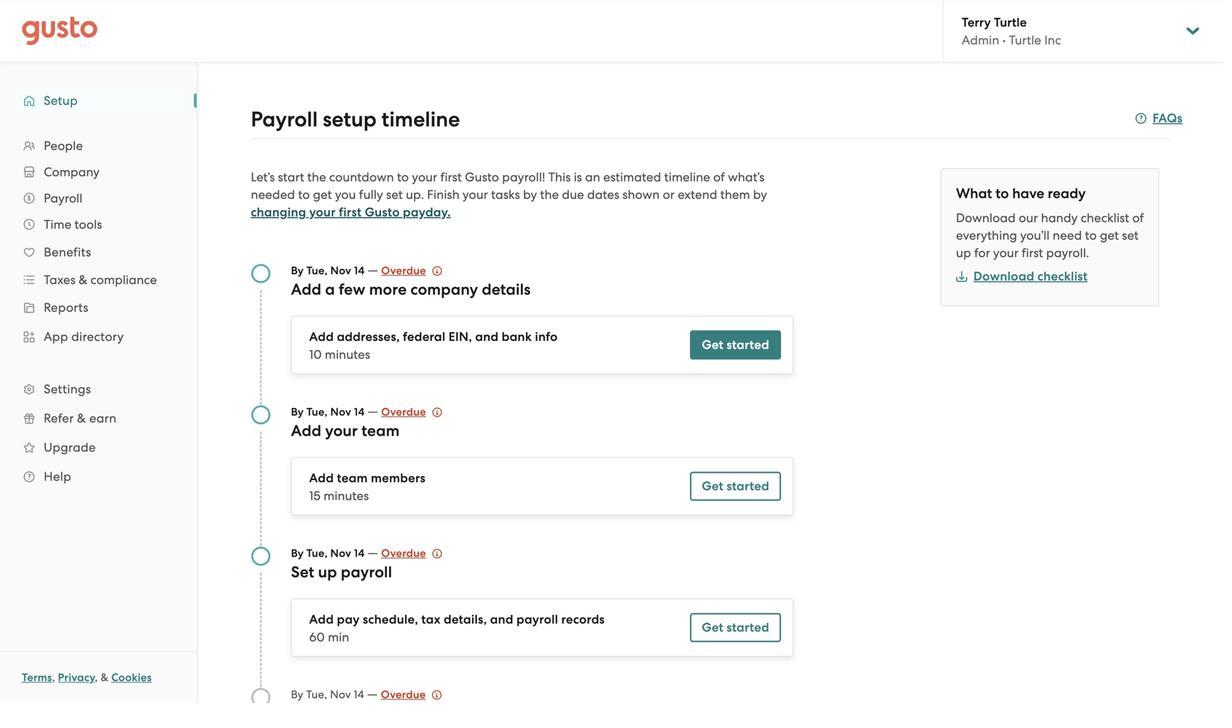 Task type: vqa. For each thing, say whether or not it's contained in the screenshot.
(CRBS).
no



Task type: describe. For each thing, give the bounding box(es) containing it.
setup
[[44, 93, 78, 108]]

faqs button
[[1136, 110, 1184, 127]]

4 tue, from the top
[[306, 689, 328, 701]]

add for add team members 15 minutes
[[309, 471, 334, 486]]

finish your tasks by the due dates shown or extend them by changing your first gusto payday.
[[251, 187, 768, 220]]

get started button for set up payroll
[[691, 614, 782, 643]]

circle blank image
[[251, 688, 271, 704]]

you
[[335, 187, 356, 202]]

checklist inside download our handy checklist of everything you'll need to get set up for your first payroll.
[[1082, 211, 1130, 225]]

refer & earn
[[44, 411, 117, 426]]

company
[[44, 165, 100, 179]]

2 by from the left
[[754, 187, 768, 202]]

refer
[[44, 411, 74, 426]]

tasks
[[491, 187, 520, 202]]

4 by tue, nov 14 — from the top
[[291, 687, 381, 702]]

10
[[309, 347, 322, 362]]

add your team
[[291, 422, 400, 440]]

what
[[957, 185, 993, 202]]

pay
[[337, 612, 360, 627]]

& for compliance
[[79, 273, 87, 287]]

set inside let's start the countdown to your first gusto payroll! this is an estimated                     timeline of what's needed to get you fully set up.
[[386, 187, 403, 202]]

time
[[44, 217, 72, 232]]

payroll!
[[503, 170, 546, 184]]

by for add a few more company details
[[291, 264, 304, 277]]

get inside let's start the countdown to your first gusto payroll! this is an estimated                     timeline of what's needed to get you fully set up.
[[313, 187, 332, 202]]

directory
[[71, 330, 124, 344]]

14 for few
[[354, 264, 365, 277]]

cookies
[[111, 672, 152, 685]]

15
[[309, 489, 321, 503]]

countdown
[[329, 170, 394, 184]]

finish
[[427, 187, 460, 202]]

your inside download our handy checklist of everything you'll need to get set up for your first payroll.
[[994, 246, 1019, 260]]

set up payroll
[[291, 564, 392, 582]]

or
[[663, 187, 675, 202]]

let's start the countdown to your first gusto payroll! this is an estimated                     timeline of what's needed to get you fully set up.
[[251, 170, 765, 202]]

1 get started from the top
[[702, 338, 770, 353]]

time tools button
[[15, 211, 182, 238]]

privacy link
[[58, 672, 95, 685]]

download for download our handy checklist of everything you'll need to get set up for your first payroll.
[[957, 211, 1016, 225]]

team inside the add team members 15 minutes
[[337, 471, 368, 486]]

taxes & compliance
[[44, 273, 157, 287]]

— for payroll
[[368, 546, 378, 560]]

everything
[[957, 228, 1018, 243]]

add a few more company details
[[291, 281, 531, 299]]

payroll for payroll setup timeline
[[251, 107, 318, 132]]

add addresses, federal ein, and bank info 10 minutes
[[309, 330, 558, 362]]

terms
[[22, 672, 52, 685]]

60
[[309, 630, 325, 645]]

them
[[721, 187, 751, 202]]

members
[[371, 471, 426, 486]]

get for add your team
[[702, 479, 724, 494]]

few
[[339, 281, 366, 299]]

inc
[[1045, 33, 1062, 47]]

overdue for payroll
[[381, 547, 426, 560]]

company button
[[15, 159, 182, 185]]

people button
[[15, 133, 182, 159]]

nov for your
[[331, 406, 352, 419]]

1 vertical spatial turtle
[[1010, 33, 1042, 47]]

due
[[562, 187, 585, 202]]

schedule,
[[363, 612, 419, 627]]

and inside add pay schedule, tax details, and payroll records 60 min
[[490, 612, 514, 627]]

14 for payroll
[[354, 547, 365, 560]]

company
[[411, 281, 478, 299]]

add for add a few more company details
[[291, 281, 322, 299]]

list containing people
[[0, 133, 197, 491]]

changing your first gusto payday. button
[[251, 204, 451, 221]]

to inside download our handy checklist of everything you'll need to get set up for your first payroll.
[[1086, 228, 1098, 243]]

gusto navigation element
[[0, 63, 197, 515]]

to up up.
[[397, 170, 409, 184]]

overdue for team
[[381, 406, 426, 419]]

app
[[44, 330, 68, 344]]

faqs
[[1154, 111, 1184, 126]]

by tue, nov 14 — for up
[[291, 546, 381, 560]]

& for earn
[[77, 411, 86, 426]]

details
[[482, 281, 531, 299]]

let's
[[251, 170, 275, 184]]

settings
[[44, 382, 91, 397]]

1 by from the left
[[523, 187, 537, 202]]

1 , from the left
[[52, 672, 55, 685]]

your inside let's start the countdown to your first gusto payroll! this is an estimated                     timeline of what's needed to get you fully set up.
[[412, 170, 438, 184]]

help
[[44, 470, 71, 484]]

privacy
[[58, 672, 95, 685]]

2 vertical spatial &
[[101, 672, 109, 685]]

by tue, nov 14 — for your
[[291, 404, 381, 419]]

a
[[325, 281, 335, 299]]

get inside download our handy checklist of everything you'll need to get set up for your first payroll.
[[1101, 228, 1120, 243]]

refer & earn link
[[15, 405, 182, 432]]

time tools
[[44, 217, 102, 232]]

handy
[[1042, 211, 1079, 225]]

1 get from the top
[[702, 338, 724, 353]]

first inside let's start the countdown to your first gusto payroll! this is an estimated                     timeline of what's needed to get you fully set up.
[[441, 170, 462, 184]]

— for few
[[368, 263, 378, 277]]

upgrade link
[[15, 435, 182, 461]]

0 vertical spatial turtle
[[995, 15, 1028, 30]]

upgrade
[[44, 440, 96, 455]]

payroll setup timeline
[[251, 107, 460, 132]]

get started button for add your team
[[691, 472, 782, 501]]

payroll.
[[1047, 246, 1090, 260]]

our
[[1019, 211, 1039, 225]]

help link
[[15, 464, 182, 490]]

the inside finish your tasks by the due dates shown or extend them by changing your first gusto payday.
[[541, 187, 559, 202]]

terry
[[962, 15, 992, 30]]

records
[[562, 612, 605, 627]]

ein,
[[449, 330, 472, 345]]

terms , privacy , & cookies
[[22, 672, 152, 685]]

more
[[369, 281, 407, 299]]

minutes inside the add team members 15 minutes
[[324, 489, 369, 503]]

admin
[[962, 33, 1000, 47]]

4 nov from the top
[[330, 689, 351, 701]]

timeline inside let's start the countdown to your first gusto payroll! this is an estimated                     timeline of what's needed to get you fully set up.
[[665, 170, 711, 184]]

payroll for payroll
[[44, 191, 83, 206]]

4 by from the top
[[291, 689, 304, 701]]

reports link
[[15, 295, 182, 321]]



Task type: locate. For each thing, give the bounding box(es) containing it.
, left privacy 'link'
[[52, 672, 55, 685]]

your down "you"
[[309, 205, 336, 220]]

add inside add addresses, federal ein, and bank info 10 minutes
[[309, 330, 334, 345]]

payroll up 'time' at left top
[[44, 191, 83, 206]]

0 vertical spatial timeline
[[382, 107, 460, 132]]

app directory link
[[15, 324, 182, 350]]

setup link
[[15, 87, 182, 114]]

2 started from the top
[[727, 479, 770, 494]]

0 vertical spatial &
[[79, 273, 87, 287]]

info
[[535, 330, 558, 345]]

3 get from the top
[[702, 621, 724, 635]]

by
[[523, 187, 537, 202], [754, 187, 768, 202]]

tax
[[422, 612, 441, 627]]

first inside download our handy checklist of everything you'll need to get set up for your first payroll.
[[1022, 246, 1044, 260]]

set left up.
[[386, 187, 403, 202]]

0 vertical spatial team
[[362, 422, 400, 440]]

1 vertical spatial timeline
[[665, 170, 711, 184]]

cookies button
[[111, 669, 152, 687]]

your up up.
[[412, 170, 438, 184]]

by right circle blank image
[[291, 689, 304, 701]]

1 by tue, nov 14 — from the top
[[291, 263, 381, 277]]

home image
[[22, 16, 98, 46]]

overdue button for few
[[381, 262, 442, 280]]

the inside let's start the countdown to your first gusto payroll! this is an estimated                     timeline of what's needed to get you fully set up.
[[308, 170, 326, 184]]

to
[[397, 170, 409, 184], [996, 185, 1010, 202], [298, 187, 310, 202], [1086, 228, 1098, 243]]

0 vertical spatial set
[[386, 187, 403, 202]]

first down "you"
[[339, 205, 362, 220]]

1 by from the top
[[291, 264, 304, 277]]

by tue, nov 14 — for a
[[291, 263, 381, 277]]

1 vertical spatial gusto
[[365, 205, 400, 220]]

is
[[574, 170, 582, 184]]

get
[[313, 187, 332, 202], [1101, 228, 1120, 243]]

1 get started button from the top
[[691, 331, 782, 360]]

0 horizontal spatial get
[[313, 187, 332, 202]]

0 vertical spatial of
[[714, 170, 725, 184]]

overdue button for team
[[381, 404, 442, 421]]

1 vertical spatial first
[[339, 205, 362, 220]]

get started for team
[[702, 479, 770, 494]]

benefits
[[44, 245, 91, 260]]

up right the set
[[318, 564, 337, 582]]

of inside download our handy checklist of everything you'll need to get set up for your first payroll.
[[1133, 211, 1145, 225]]

what to have ready
[[957, 185, 1087, 202]]

tools
[[75, 217, 102, 232]]

& inside dropdown button
[[79, 273, 87, 287]]

first up finish
[[441, 170, 462, 184]]

up inside download our handy checklist of everything you'll need to get set up for your first payroll.
[[957, 246, 972, 260]]

and inside add addresses, federal ein, and bank info 10 minutes
[[476, 330, 499, 345]]

gusto inside finish your tasks by the due dates shown or extend them by changing your first gusto payday.
[[365, 205, 400, 220]]

addresses,
[[337, 330, 400, 345]]

3 by tue, nov 14 — from the top
[[291, 546, 381, 560]]

turtle up •
[[995, 15, 1028, 30]]

needed
[[251, 187, 295, 202]]

& right taxes
[[79, 273, 87, 287]]

your up the add team members 15 minutes at the bottom of page
[[325, 422, 358, 440]]

3 get started button from the top
[[691, 614, 782, 643]]

first for for
[[1022, 246, 1044, 260]]

reports
[[44, 300, 89, 315]]

by for add your team
[[291, 406, 304, 419]]

—
[[368, 263, 378, 277], [368, 404, 378, 419], [368, 546, 378, 560], [367, 687, 378, 702]]

0 horizontal spatial up
[[318, 564, 337, 582]]

tue, up the set
[[307, 547, 328, 560]]

1 vertical spatial the
[[541, 187, 559, 202]]

payroll left the records
[[517, 612, 559, 627]]

add for add pay schedule, tax details, and payroll records 60 min
[[309, 612, 334, 627]]

0 vertical spatial up
[[957, 246, 972, 260]]

earn
[[89, 411, 117, 426]]

1 started from the top
[[727, 338, 770, 353]]

1 vertical spatial and
[[490, 612, 514, 627]]

— for team
[[368, 404, 378, 419]]

0 vertical spatial get started button
[[691, 331, 782, 360]]

1 14 from the top
[[354, 264, 365, 277]]

add for add your team
[[291, 422, 322, 440]]

download checklist link
[[957, 269, 1089, 284]]

bank
[[502, 330, 532, 345]]

tue,
[[307, 264, 328, 277], [307, 406, 328, 419], [307, 547, 328, 560], [306, 689, 328, 701]]

2 vertical spatial get started
[[702, 621, 770, 635]]

nov down min
[[330, 689, 351, 701]]

, left cookies button
[[95, 672, 98, 685]]

0 vertical spatial download
[[957, 211, 1016, 225]]

this
[[549, 170, 571, 184]]

1 vertical spatial started
[[727, 479, 770, 494]]

by down what's
[[754, 187, 768, 202]]

1 vertical spatial set
[[1123, 228, 1139, 243]]

1 vertical spatial &
[[77, 411, 86, 426]]

to right need
[[1086, 228, 1098, 243]]

for
[[975, 246, 991, 260]]

•
[[1003, 33, 1007, 47]]

2 get started button from the top
[[691, 472, 782, 501]]

nov for a
[[331, 264, 352, 277]]

0 vertical spatial gusto
[[465, 170, 499, 184]]

0 vertical spatial get
[[313, 187, 332, 202]]

fully
[[359, 187, 383, 202]]

1 horizontal spatial up
[[957, 246, 972, 260]]

0 vertical spatial and
[[476, 330, 499, 345]]

overdue
[[381, 264, 426, 277], [381, 406, 426, 419], [381, 547, 426, 560], [381, 689, 426, 702]]

your left tasks
[[463, 187, 488, 202]]

terms link
[[22, 672, 52, 685]]

by tue, nov 14 — up "a"
[[291, 263, 381, 277]]

nov up "add your team"
[[331, 406, 352, 419]]

the right start at left
[[308, 170, 326, 184]]

1 vertical spatial minutes
[[324, 489, 369, 503]]

extend
[[678, 187, 718, 202]]

tue, right circle blank image
[[306, 689, 328, 701]]

download for download checklist
[[974, 269, 1035, 284]]

compliance
[[90, 273, 157, 287]]

changing
[[251, 205, 306, 220]]

checklist up need
[[1082, 211, 1130, 225]]

0 horizontal spatial by
[[523, 187, 537, 202]]

get started button
[[691, 331, 782, 360], [691, 472, 782, 501], [691, 614, 782, 643]]

get started
[[702, 338, 770, 353], [702, 479, 770, 494], [702, 621, 770, 635]]

1 vertical spatial checklist
[[1038, 269, 1089, 284]]

payroll up pay
[[341, 564, 392, 582]]

payday.
[[403, 205, 451, 220]]

&
[[79, 273, 87, 287], [77, 411, 86, 426], [101, 672, 109, 685]]

minutes
[[325, 347, 370, 362], [324, 489, 369, 503]]

your right "for"
[[994, 246, 1019, 260]]

tue, up "add your team"
[[307, 406, 328, 419]]

by up the set
[[291, 547, 304, 560]]

1 horizontal spatial the
[[541, 187, 559, 202]]

1 vertical spatial get
[[702, 479, 724, 494]]

federal
[[403, 330, 446, 345]]

3 nov from the top
[[331, 547, 352, 560]]

1 horizontal spatial get
[[1101, 228, 1120, 243]]

to left have
[[996, 185, 1010, 202]]

get left "you"
[[313, 187, 332, 202]]

up.
[[406, 187, 424, 202]]

2 get started from the top
[[702, 479, 770, 494]]

dates
[[588, 187, 620, 202]]

1 nov from the top
[[331, 264, 352, 277]]

2 vertical spatial first
[[1022, 246, 1044, 260]]

what's
[[728, 170, 765, 184]]

& left earn
[[77, 411, 86, 426]]

set right need
[[1123, 228, 1139, 243]]

set
[[386, 187, 403, 202], [1123, 228, 1139, 243]]

1 horizontal spatial set
[[1123, 228, 1139, 243]]

payroll inside dropdown button
[[44, 191, 83, 206]]

2 horizontal spatial first
[[1022, 246, 1044, 260]]

turtle
[[995, 15, 1028, 30], [1010, 33, 1042, 47]]

to down start at left
[[298, 187, 310, 202]]

checklist down payroll.
[[1038, 269, 1089, 284]]

2 , from the left
[[95, 672, 98, 685]]

min
[[328, 630, 349, 645]]

0 vertical spatial payroll
[[251, 107, 318, 132]]

gusto down fully
[[365, 205, 400, 220]]

0 vertical spatial started
[[727, 338, 770, 353]]

of inside let's start the countdown to your first gusto payroll! this is an estimated                     timeline of what's needed to get you fully set up.
[[714, 170, 725, 184]]

0 horizontal spatial payroll
[[44, 191, 83, 206]]

an
[[586, 170, 601, 184]]

benefits link
[[15, 239, 182, 265]]

by tue, nov 14 —
[[291, 263, 381, 277], [291, 404, 381, 419], [291, 546, 381, 560], [291, 687, 381, 702]]

0 horizontal spatial of
[[714, 170, 725, 184]]

started for set up payroll
[[727, 621, 770, 635]]

1 vertical spatial up
[[318, 564, 337, 582]]

the down this
[[541, 187, 559, 202]]

need
[[1053, 228, 1083, 243]]

people
[[44, 139, 83, 153]]

0 horizontal spatial ,
[[52, 672, 55, 685]]

0 horizontal spatial payroll
[[341, 564, 392, 582]]

minutes inside add addresses, federal ein, and bank info 10 minutes
[[325, 347, 370, 362]]

nov for up
[[331, 547, 352, 560]]

,
[[52, 672, 55, 685], [95, 672, 98, 685]]

minutes right 15
[[324, 489, 369, 503]]

add inside the add team members 15 minutes
[[309, 471, 334, 486]]

1 vertical spatial download
[[974, 269, 1035, 284]]

estimated
[[604, 170, 662, 184]]

3 started from the top
[[727, 621, 770, 635]]

1 vertical spatial get
[[1101, 228, 1120, 243]]

nov
[[331, 264, 352, 277], [331, 406, 352, 419], [331, 547, 352, 560], [330, 689, 351, 701]]

by for set up payroll
[[291, 547, 304, 560]]

0 horizontal spatial first
[[339, 205, 362, 220]]

team left members
[[337, 471, 368, 486]]

add inside add pay schedule, tax details, and payroll records 60 min
[[309, 612, 334, 627]]

download
[[957, 211, 1016, 225], [974, 269, 1035, 284]]

3 get started from the top
[[702, 621, 770, 635]]

nov up "a"
[[331, 264, 352, 277]]

and right ein,
[[476, 330, 499, 345]]

0 vertical spatial checklist
[[1082, 211, 1130, 225]]

1 vertical spatial of
[[1133, 211, 1145, 225]]

terry turtle admin • turtle inc
[[962, 15, 1062, 47]]

1 horizontal spatial timeline
[[665, 170, 711, 184]]

timeline up extend on the top of page
[[665, 170, 711, 184]]

1 horizontal spatial gusto
[[465, 170, 499, 184]]

0 vertical spatial payroll
[[341, 564, 392, 582]]

overdue button for payroll
[[381, 545, 442, 563]]

started for add your team
[[727, 479, 770, 494]]

by down changing
[[291, 264, 304, 277]]

tue, for a
[[307, 264, 328, 277]]

up left "for"
[[957, 246, 972, 260]]

2 vertical spatial get
[[702, 621, 724, 635]]

payroll inside add pay schedule, tax details, and payroll records 60 min
[[517, 612, 559, 627]]

0 vertical spatial minutes
[[325, 347, 370, 362]]

and right details,
[[490, 612, 514, 627]]

1 horizontal spatial of
[[1133, 211, 1145, 225]]

1 horizontal spatial by
[[754, 187, 768, 202]]

and
[[476, 330, 499, 345], [490, 612, 514, 627]]

0 horizontal spatial gusto
[[365, 205, 400, 220]]

first down you'll
[[1022, 246, 1044, 260]]

you'll
[[1021, 228, 1050, 243]]

1 horizontal spatial payroll
[[251, 107, 318, 132]]

3 by from the top
[[291, 547, 304, 560]]

download our handy checklist of everything you'll need to get set up for your first payroll.
[[957, 211, 1145, 260]]

by tue, nov 14 — up set up payroll
[[291, 546, 381, 560]]

1 vertical spatial get started button
[[691, 472, 782, 501]]

by tue, nov 14 — up "add your team"
[[291, 404, 381, 419]]

1 tue, from the top
[[307, 264, 328, 277]]

nov up set up payroll
[[331, 547, 352, 560]]

minutes down addresses,
[[325, 347, 370, 362]]

& inside 'link'
[[77, 411, 86, 426]]

1 horizontal spatial ,
[[95, 672, 98, 685]]

team up members
[[362, 422, 400, 440]]

1 vertical spatial get started
[[702, 479, 770, 494]]

payroll up start at left
[[251, 107, 318, 132]]

shown
[[623, 187, 660, 202]]

by down payroll!
[[523, 187, 537, 202]]

0 horizontal spatial timeline
[[382, 107, 460, 132]]

app directory
[[44, 330, 124, 344]]

1 horizontal spatial first
[[441, 170, 462, 184]]

first for changing
[[339, 205, 362, 220]]

tue, for up
[[307, 547, 328, 560]]

set inside download our handy checklist of everything you'll need to get set up for your first payroll.
[[1123, 228, 1139, 243]]

turtle right •
[[1010, 33, 1042, 47]]

tue, for your
[[307, 406, 328, 419]]

setup
[[323, 107, 377, 132]]

1 horizontal spatial payroll
[[517, 612, 559, 627]]

3 14 from the top
[[354, 547, 365, 560]]

2 by from the top
[[291, 406, 304, 419]]

get right need
[[1101, 228, 1120, 243]]

download checklist
[[974, 269, 1089, 284]]

2 tue, from the top
[[307, 406, 328, 419]]

list
[[0, 133, 197, 491]]

1 vertical spatial payroll
[[517, 612, 559, 627]]

14
[[354, 264, 365, 277], [354, 406, 365, 419], [354, 547, 365, 560], [354, 689, 364, 701]]

timeline right the "setup"
[[382, 107, 460, 132]]

tue, up "a"
[[307, 264, 328, 277]]

0 vertical spatial first
[[441, 170, 462, 184]]

gusto
[[465, 170, 499, 184], [365, 205, 400, 220]]

1 vertical spatial team
[[337, 471, 368, 486]]

have
[[1013, 185, 1045, 202]]

payroll button
[[15, 185, 182, 211]]

taxes
[[44, 273, 76, 287]]

payroll
[[251, 107, 318, 132], [44, 191, 83, 206]]

download up everything
[[957, 211, 1016, 225]]

4 14 from the top
[[354, 689, 364, 701]]

download down "for"
[[974, 269, 1035, 284]]

your
[[412, 170, 438, 184], [463, 187, 488, 202], [309, 205, 336, 220], [994, 246, 1019, 260], [325, 422, 358, 440]]

2 vertical spatial get started button
[[691, 614, 782, 643]]

taxes & compliance button
[[15, 267, 182, 293]]

2 get from the top
[[702, 479, 724, 494]]

download inside download our handy checklist of everything you'll need to get set up for your first payroll.
[[957, 211, 1016, 225]]

0 vertical spatial get started
[[702, 338, 770, 353]]

3 tue, from the top
[[307, 547, 328, 560]]

first inside finish your tasks by the due dates shown or extend them by changing your first gusto payday.
[[339, 205, 362, 220]]

0 horizontal spatial the
[[308, 170, 326, 184]]

0 vertical spatial the
[[308, 170, 326, 184]]

2 vertical spatial started
[[727, 621, 770, 635]]

2 by tue, nov 14 — from the top
[[291, 404, 381, 419]]

started
[[727, 338, 770, 353], [727, 479, 770, 494], [727, 621, 770, 635]]

overdue button
[[381, 262, 442, 280], [381, 404, 442, 421], [381, 545, 442, 563], [381, 686, 442, 704]]

add for add addresses, federal ein, and bank info 10 minutes
[[309, 330, 334, 345]]

settings link
[[15, 376, 182, 402]]

1 vertical spatial payroll
[[44, 191, 83, 206]]

gusto inside let's start the countdown to your first gusto payroll! this is an estimated                     timeline of what's needed to get you fully set up.
[[465, 170, 499, 184]]

gusto up tasks
[[465, 170, 499, 184]]

by up "add your team"
[[291, 406, 304, 419]]

add team members 15 minutes
[[309, 471, 426, 503]]

& left cookies button
[[101, 672, 109, 685]]

14 for team
[[354, 406, 365, 419]]

get for set up payroll
[[702, 621, 724, 635]]

0 horizontal spatial set
[[386, 187, 403, 202]]

2 14 from the top
[[354, 406, 365, 419]]

0 vertical spatial get
[[702, 338, 724, 353]]

by tue, nov 14 — down min
[[291, 687, 381, 702]]

get started for payroll
[[702, 621, 770, 635]]

2 nov from the top
[[331, 406, 352, 419]]

overdue for few
[[381, 264, 426, 277]]



